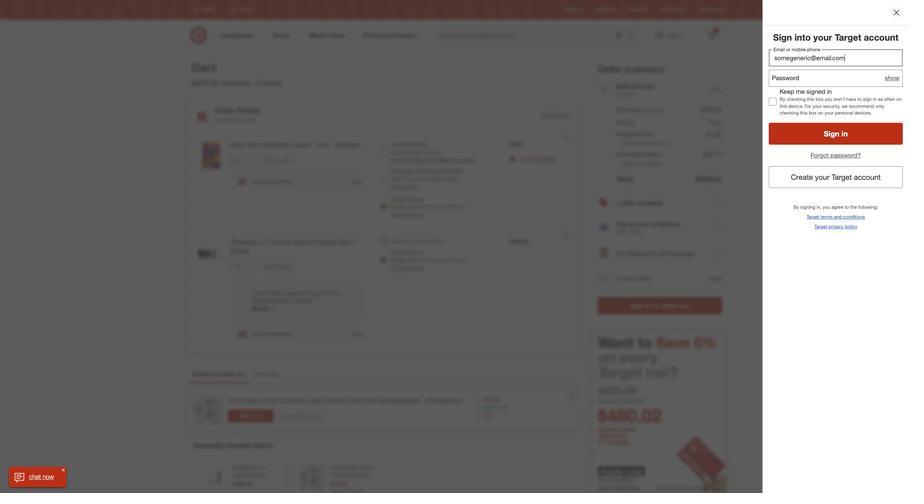 Task type: locate. For each thing, give the bounding box(es) containing it.
finial for 40ct plastic finial christmas tree ornament set - wondershop™
[[361, 464, 373, 471]]

bag
[[649, 140, 659, 146]]

it
[[401, 149, 404, 156], [401, 175, 404, 182]]

0 vertical spatial estimated
[[623, 140, 648, 146]]

40ct plastic finial christmas tree ornament set pale teal/gold/slate - wondershop™ list item
[[188, 390, 579, 431]]

subtotal (2 items)
[[617, 106, 663, 114]]

0 vertical spatial order pickup ready within 2 hours at pinole change store
[[391, 196, 465, 218]]

get up learn
[[391, 175, 400, 182]]

40ct inside 40ct plastic finial christmas tree ornament set pale teal/gold/slate - wondershop™ link
[[228, 397, 240, 404]]

substitute for the bottom add button
[[268, 331, 292, 337]]

2 inside playstation 5 console marvel's spider-man 2 bundle
[[354, 238, 357, 246]]

gift
[[659, 249, 668, 257]]

plastic inside '40ct plastic finial christmas tree ornament set - wondershop™'
[[343, 464, 359, 471]]

None radio
[[380, 148, 388, 156], [380, 176, 388, 183], [380, 148, 388, 156], [380, 176, 388, 183]]

a down $69.00
[[263, 331, 266, 337]]

change for second change store button
[[391, 265, 410, 271]]

at
[[234, 117, 239, 124], [444, 203, 449, 210], [444, 257, 449, 264]]

redcard link
[[630, 6, 649, 13]]

1 substitute from the top
[[268, 178, 292, 185]]

2 save for later button from the top
[[261, 260, 296, 273]]

0 vertical spatial get
[[391, 149, 400, 156]]

$555.03 down order summary
[[617, 82, 639, 90]]

1 add a substitute from the top
[[252, 178, 292, 185]]

*some
[[655, 485, 669, 491]]

it inside same day delivery with shipt get it as soon as 6pm today learn more
[[401, 175, 404, 182]]

add a substitute down breakfast
[[252, 178, 292, 185]]

soon
[[413, 175, 425, 182]]

add a substitute down $69.00
[[252, 331, 292, 337]]

1 offer available button down $5.29
[[519, 155, 557, 163]]

0 horizontal spatial 1
[[240, 370, 243, 378]]

0 vertical spatial tree
[[309, 397, 321, 404]]

as up affirm
[[629, 220, 636, 228]]

$555.03 inside $555.03 total 2 items
[[617, 82, 639, 90]]

store down shipping not available
[[412, 265, 424, 271]]

2 inside 2 year video games protection plan ($450-$499.99) - allstate
[[252, 290, 255, 296]]

console inside playstation 5 digital edition console
[[232, 479, 253, 486]]

0 horizontal spatial sign
[[631, 302, 644, 310]]

it inside 2-day shipping get it by sat, nov 18 when you order by 12:00pm tomorrow
[[401, 149, 404, 156]]

5 inside playstation 5 console marvel's spider-man 2 bundle
[[263, 238, 267, 246]]

you up security, at the top right of page
[[826, 96, 833, 102]]

playstation inside playstation 5 digital edition console
[[232, 464, 260, 471]]

2 get from the top
[[391, 175, 400, 182]]

favorites link
[[250, 367, 284, 383]]

later down raisin bran breakfast cereal - 24oz - kellogg's
[[283, 157, 293, 163]]

subtotal for subtotal with
[[598, 426, 622, 433]]

sign in
[[825, 129, 849, 138]]

1 store from the top
[[412, 211, 424, 218]]

ornament for -
[[331, 479, 355, 486]]

box down the for
[[810, 110, 818, 116]]

sign up forgot password?
[[825, 129, 840, 138]]

affirm image
[[599, 223, 610, 231]]

set inside '40ct plastic finial christmas tree ornament set - wondershop™'
[[357, 479, 365, 486]]

total
[[641, 82, 654, 90]]

this left device.
[[781, 103, 788, 109]]

2 store pickup radio from the top
[[380, 257, 388, 264]]

keep me signed in by checking this box you won't have to sign in as often on this device. for your security, we recommend only checking this box on your personal devices.
[[781, 87, 903, 116]]

1 horizontal spatial sign
[[774, 32, 793, 43]]

2 year video games protection plan ($450-$499.99) - allstate
[[252, 290, 341, 304]]

pickup down shipping not available
[[407, 249, 423, 256]]

0 vertical spatial 1 offer available button
[[519, 155, 557, 163]]

by
[[781, 96, 786, 102], [794, 204, 800, 210]]

box
[[816, 96, 824, 102], [810, 110, 818, 116]]

2 order pickup ready within 2 hours at pinole change store from the top
[[391, 249, 465, 271]]

playstation 5 digital edition console
[[232, 464, 266, 486]]

at inside order pickup 2 items at pinole
[[234, 117, 239, 124]]

1 vertical spatial store pickup radio
[[380, 257, 388, 264]]

1 vertical spatial playstation
[[232, 464, 260, 471]]

by left sat,
[[406, 149, 412, 156]]

0 horizontal spatial by
[[406, 149, 412, 156]]

0 vertical spatial save for later
[[265, 157, 293, 163]]

0 vertical spatial substitute
[[268, 178, 292, 185]]

2 up subtotal (2 items)
[[617, 91, 620, 97]]

regional fees
[[617, 130, 655, 138]]

0 vertical spatial 40ct
[[228, 397, 240, 404]]

within
[[408, 203, 422, 210], [408, 257, 422, 264]]

2 cart item ready to fulfill group from the top
[[188, 228, 579, 352]]

cart item ready to fulfill group containing playstation 5 console marvel's spider-man 2 bundle
[[188, 228, 579, 352]]

circle
[[676, 7, 688, 13]]

ornament inside '40ct plastic finial christmas tree ornament set - wondershop™'
[[331, 479, 355, 486]]

2 horizontal spatial $505.28
[[700, 106, 722, 114]]

1 vertical spatial it
[[401, 175, 404, 182]]

estimated for estimated taxes
[[617, 150, 645, 158]]

0 vertical spatial $555.03
[[617, 82, 639, 90]]

change store button up shipping
[[391, 211, 424, 219]]

with up savings
[[624, 426, 635, 433]]

items inside $555.03 total 2 items
[[621, 91, 635, 97]]

1 change store button from the top
[[391, 211, 424, 219]]

None password field
[[770, 70, 904, 87]]

raisin bran breakfast cereal - 24oz - kellogg's
[[230, 141, 361, 149]]

2 it from the top
[[401, 175, 404, 182]]

christmas inside '40ct plastic finial christmas tree ornament set - wondershop™'
[[331, 472, 356, 478]]

later left "("
[[222, 370, 236, 378]]

find stores link
[[700, 6, 724, 13]]

0 horizontal spatial with
[[439, 167, 449, 174]]

as up only
[[879, 96, 884, 102]]

plastic for 40ct plastic finial christmas tree ornament set - wondershop™
[[343, 464, 359, 471]]

hours down shipping not available
[[429, 257, 442, 264]]

Store pickup radio
[[380, 203, 388, 211], [380, 257, 388, 264]]

0 horizontal spatial by
[[781, 96, 786, 102]]

1 horizontal spatial $10.50
[[484, 397, 500, 403]]

tree inside '40ct plastic finial christmas tree ornament set - wondershop™'
[[357, 472, 367, 478]]

redcard down apply now button on the bottom of the page
[[614, 484, 639, 492]]

subtotal right current on the right bottom of the page
[[621, 397, 644, 405]]

0 horizontal spatial tree
[[309, 397, 321, 404]]

2 left 'year'
[[252, 290, 255, 296]]

2 hours from the top
[[429, 257, 442, 264]]

console left marvel's
[[269, 238, 292, 246]]

order down $505.28 subtotal
[[214, 106, 235, 115]]

)
[[243, 370, 245, 378]]

redcard right ad
[[630, 7, 649, 13]]

to
[[858, 96, 863, 102], [846, 204, 850, 210], [653, 302, 659, 310], [638, 334, 653, 352], [249, 413, 253, 419]]

show button
[[886, 74, 901, 83]]

now right chat
[[43, 473, 54, 481]]

1 vertical spatial order pickup ready within 2 hours at pinole change store
[[391, 249, 465, 271]]

now for chat
[[43, 473, 54, 481]]

within down more at left top
[[408, 203, 422, 210]]

1 vertical spatial console
[[232, 479, 253, 486]]

0 horizontal spatial wondershop™
[[331, 487, 365, 493]]

0 vertical spatial playstation
[[230, 238, 262, 246]]

as
[[879, 96, 884, 102], [406, 175, 412, 182], [427, 175, 432, 182], [629, 220, 636, 228], [650, 220, 657, 228]]

for down playstation 5 console marvel's spider-man 2 bundle
[[277, 263, 282, 269]]

2 add a substitute from the top
[[252, 331, 292, 337]]

checking down device.
[[781, 110, 800, 116]]

now
[[626, 466, 643, 477], [43, 473, 54, 481]]

chat now
[[29, 473, 54, 481]]

substitute down breakfast
[[268, 178, 292, 185]]

0 vertical spatial at
[[234, 117, 239, 124]]

to left cart
[[249, 413, 253, 419]]

pale
[[363, 397, 375, 404]]

2 horizontal spatial available
[[638, 199, 664, 207]]

a down breakfast
[[263, 178, 266, 185]]

you up day at the left of page
[[404, 158, 412, 163]]

1 vertical spatial a
[[263, 331, 266, 337]]

in down personal
[[842, 129, 849, 138]]

tree inside 40ct plastic finial christmas tree ornament set pale teal/gold/slate - wondershop™ link
[[309, 397, 321, 404]]

24oz
[[316, 141, 330, 149]]

playstation up bundle at the bottom of the page
[[230, 238, 262, 246]]

0 vertical spatial console
[[269, 238, 292, 246]]

1 it from the top
[[401, 149, 404, 156]]

sign into your target account dialog
[[763, 0, 910, 493]]

your right the into
[[814, 32, 833, 43]]

2 vertical spatial add button
[[352, 331, 363, 338]]

2 right man
[[354, 238, 357, 246]]

as inside keep me signed in by checking this box you won't have to sign in as often on this device. for your security, we recommend only checking this box on your personal devices.
[[879, 96, 884, 102]]

on left every
[[598, 349, 616, 367]]

1 hours from the top
[[429, 203, 442, 210]]

now inside button
[[43, 473, 54, 481]]

finial
[[263, 397, 277, 404], [361, 464, 373, 471]]

$505.28 inside $505.28 current subtotal $480.02
[[598, 384, 637, 397]]

nov
[[424, 149, 434, 156]]

*some restrictions apply.
[[655, 485, 707, 491]]

store
[[412, 211, 424, 218], [412, 265, 424, 271]]

hours for second change store button from the bottom of the page
[[429, 203, 442, 210]]

items
[[263, 78, 282, 87], [621, 91, 635, 97], [219, 117, 232, 124], [309, 413, 321, 419], [253, 441, 273, 450]]

get inside 2-day shipping get it by sat, nov 18 when you order by 12:00pm tomorrow
[[391, 149, 400, 156]]

set for pale
[[352, 397, 362, 404]]

teal/gold/slate
[[377, 397, 420, 404]]

order
[[414, 158, 426, 163]]

now right apply
[[626, 466, 643, 477]]

0 vertical spatial within
[[408, 203, 422, 210]]

$10.50
[[484, 397, 500, 403], [331, 481, 347, 487]]

1 vertical spatial with
[[624, 426, 635, 433]]

estimated
[[623, 140, 648, 146], [617, 150, 645, 158]]

2 substitute from the top
[[268, 331, 292, 337]]

1 order pickup ready within 2 hours at pinole change store from the top
[[391, 196, 465, 218]]

tree for -
[[357, 472, 367, 478]]

taxes
[[647, 150, 662, 158]]

save for later button down playstation 5 console marvel's spider-man 2 bundle
[[261, 260, 296, 273]]

pickup down 2 items
[[237, 106, 261, 115]]

40ct plastic finial christmas tree ornament set - wondershop™ image
[[299, 463, 326, 491], [299, 463, 326, 491]]

1 horizontal spatial wondershop™
[[426, 397, 465, 404]]

not
[[414, 238, 422, 245]]

94564
[[648, 160, 663, 167]]

account inside button
[[855, 172, 882, 181]]

0 vertical spatial save
[[265, 157, 275, 163]]

ready for second change store button from the bottom of the page
[[391, 203, 407, 210]]

redcard down $480.02
[[602, 433, 627, 440]]

1 horizontal spatial subtotal
[[621, 397, 644, 405]]

1 get from the top
[[391, 149, 400, 156]]

box down 'signed'
[[816, 96, 824, 102]]

plan
[[330, 290, 341, 296]]

sign down promo code
[[631, 302, 644, 310]]

2 down same day delivery with shipt get it as soon as 6pm today learn more
[[424, 203, 427, 210]]

1 vertical spatial add button
[[710, 274, 722, 283]]

get
[[391, 149, 400, 156], [391, 175, 400, 182]]

$505.28 up $480.02
[[598, 384, 637, 397]]

1 horizontal spatial by
[[794, 204, 800, 210]]

1 store pickup radio from the top
[[380, 203, 388, 211]]

playstation 5 digital edition console image
[[200, 463, 228, 491], [200, 463, 228, 491]]

0 horizontal spatial subtotal
[[221, 78, 250, 87]]

ready for second change store button
[[391, 257, 407, 264]]

available
[[536, 155, 557, 162], [638, 199, 664, 207], [424, 238, 445, 245]]

substitute
[[268, 178, 292, 185], [268, 331, 292, 337]]

0 vertical spatial christmas
[[279, 397, 307, 404]]

0 horizontal spatial $505.28
[[192, 78, 219, 87]]

device.
[[789, 103, 804, 109]]

1 vertical spatial save for later button
[[261, 260, 296, 273]]

1 horizontal spatial offer
[[622, 199, 636, 207]]

1 vertical spatial tree
[[357, 472, 367, 478]]

0 vertical spatial set
[[352, 397, 362, 404]]

None text field
[[770, 49, 904, 66]]

finial inside '40ct plastic finial christmas tree ornament set - wondershop™'
[[361, 464, 373, 471]]

estimated up based
[[617, 150, 645, 158]]

learn more button
[[391, 183, 419, 190]]

order pickup ready within 2 hours at pinole change store down not
[[391, 249, 465, 271]]

playstation
[[230, 238, 262, 246], [232, 464, 260, 471]]

$555.03
[[617, 82, 639, 90], [696, 174, 722, 183]]

with up 6pm
[[439, 167, 449, 174]]

change down shipping
[[391, 265, 410, 271]]

None radio
[[380, 238, 388, 246]]

1 horizontal spatial tree
[[357, 472, 367, 478]]

password?
[[831, 151, 862, 159]]

none text field inside sign into your target account dialog
[[770, 49, 904, 66]]

to left 'the'
[[846, 204, 850, 210]]

estimated bag fee
[[623, 140, 670, 146]]

2 vertical spatial $505.28
[[598, 384, 637, 397]]

christmas for 40ct plastic finial christmas tree ornament set pale teal/gold/slate - wondershop™
[[279, 397, 307, 404]]

saved
[[193, 370, 211, 378]]

1 vertical spatial 1 offer available
[[617, 199, 664, 207]]

day
[[396, 141, 405, 147]]

promo code
[[617, 275, 651, 283]]

1 offer available button
[[519, 155, 557, 163], [598, 191, 722, 216]]

$505.28 down cart
[[192, 78, 219, 87]]

0 vertical spatial with
[[439, 167, 449, 174]]

2 link
[[704, 27, 721, 44]]

1 offer available up low
[[617, 199, 664, 207]]

2 save for later from the top
[[265, 263, 293, 269]]

1 save for later from the top
[[265, 157, 293, 163]]

estimated down regional fees
[[623, 140, 648, 146]]

sign in button
[[770, 123, 904, 145]]

1 vertical spatial save for later
[[265, 263, 293, 269]]

1 vertical spatial save
[[265, 263, 275, 269]]

0 vertical spatial 1 offer available
[[519, 155, 557, 162]]

$1.00
[[707, 130, 722, 138]]

save up video
[[265, 263, 275, 269]]

0 vertical spatial hours
[[429, 203, 442, 210]]

2 vertical spatial pinole
[[450, 257, 465, 264]]

order down shipping
[[391, 249, 405, 256]]

on inside on every target run?
[[598, 349, 616, 367]]

same
[[391, 167, 405, 174]]

current
[[598, 397, 620, 405]]

1 change from the top
[[391, 211, 410, 218]]

this down the for
[[801, 110, 808, 116]]

set inside "list item"
[[352, 397, 362, 404]]

2 vertical spatial sign
[[631, 302, 644, 310]]

we
[[842, 103, 849, 109]]

1 vertical spatial get
[[391, 175, 400, 182]]

0 vertical spatial finial
[[263, 397, 277, 404]]

1 vertical spatial $555.03
[[696, 174, 722, 183]]

save for later button down breakfast
[[261, 154, 296, 167]]

0 vertical spatial 5
[[263, 238, 267, 246]]

1 vertical spatial redcard
[[602, 433, 627, 440]]

subtotal up 5% savings in the bottom right of the page
[[598, 426, 622, 433]]

substitute for the topmost add button
[[268, 178, 292, 185]]

1 cart item ready to fulfill group from the top
[[188, 131, 579, 228]]

$555.03 down '$48.75'
[[696, 174, 722, 183]]

$10.50 for $10.50
[[331, 481, 347, 487]]

sign left the into
[[774, 32, 793, 43]]

code
[[637, 275, 651, 283]]

save for later button for breakfast
[[261, 154, 296, 167]]

0 horizontal spatial offer
[[524, 155, 535, 162]]

it down day
[[401, 149, 404, 156]]

1 vertical spatial estimated
[[617, 150, 645, 158]]

by left signing on the top
[[794, 204, 800, 210]]

forgot password?
[[811, 151, 862, 159]]

subtotal with
[[598, 426, 637, 433]]

save up "run?"
[[657, 334, 691, 352]]

$48.75
[[704, 150, 722, 158]]

a for the topmost add button
[[263, 178, 266, 185]]

1 offer available button up "$52/mo."
[[598, 191, 722, 216]]

later for console
[[283, 263, 293, 269]]

in right 'signed'
[[828, 87, 833, 95]]

sign for sign in
[[825, 129, 840, 138]]

1 vertical spatial substitute
[[268, 331, 292, 337]]

this up the for
[[808, 96, 815, 102]]

learn
[[391, 183, 405, 190]]

or
[[630, 476, 636, 484]]

0 horizontal spatial $555.03
[[617, 82, 639, 90]]

1 save for later button from the top
[[261, 154, 296, 167]]

delivery
[[418, 167, 437, 174]]

$499.99)
[[267, 297, 288, 304]]

ad
[[612, 7, 618, 13]]

playstation inside playstation 5 console marvel's spider-man 2 bundle
[[230, 238, 262, 246]]

0 vertical spatial change
[[391, 211, 410, 218]]

0 vertical spatial 1
[[519, 155, 522, 162]]

at down 6pm
[[444, 203, 449, 210]]

0 horizontal spatial plastic
[[242, 397, 261, 404]]

christmas inside "list item"
[[279, 397, 307, 404]]

order pickup ready within 2 hours at pinole change store
[[391, 196, 465, 218], [391, 249, 465, 271]]

within down shipping not available
[[408, 257, 422, 264]]

0 horizontal spatial christmas
[[279, 397, 307, 404]]

0 vertical spatial store pickup radio
[[380, 203, 388, 211]]

order pickup ready within 2 hours at pinole change store down more at left top
[[391, 196, 465, 218]]

cart item ready to fulfill group
[[188, 131, 579, 228], [188, 228, 579, 352]]

playstation for playstation 5 console marvel's spider-man 2 bundle
[[230, 238, 262, 246]]

40ct plastic finial christmas tree ornament set pale teal/gold/slate - wondershop™ link
[[228, 396, 465, 405]]

pickup up regional at right
[[617, 118, 636, 126]]

1 vertical spatial later
[[283, 263, 293, 269]]

to right want
[[638, 334, 653, 352]]

1 vertical spatial subtotal
[[598, 426, 622, 433]]

get up the when
[[391, 149, 400, 156]]

0 vertical spatial pinole
[[240, 117, 255, 124]]

1 horizontal spatial 1
[[519, 155, 522, 162]]

a inside the apply now for a credit or debit redcard
[[608, 476, 611, 484]]

subtotal
[[617, 106, 640, 114], [598, 426, 622, 433]]

wondershop™ inside 40ct plastic finial christmas tree ornament set pale teal/gold/slate - wondershop™ link
[[426, 397, 465, 404]]

2 vertical spatial redcard
[[614, 484, 639, 492]]

$10.50 inside $10.50 reg $15.00 sale
[[484, 397, 500, 403]]

1 horizontal spatial now
[[626, 466, 643, 477]]

search button
[[624, 27, 643, 45]]

1 horizontal spatial christmas
[[331, 472, 356, 478]]

to inside "40ct plastic finial christmas tree ornament set pale teal/gold/slate - wondershop™" "list item"
[[249, 413, 253, 419]]

change store button down shipping
[[391, 264, 424, 272]]

tomorrow
[[454, 158, 475, 163]]

won't
[[835, 96, 846, 102]]

by down nov
[[427, 158, 432, 163]]

$505.28 current subtotal $480.02
[[598, 384, 662, 427]]

later for breakfast
[[283, 157, 293, 163]]

1 vertical spatial box
[[810, 110, 818, 116]]

0 vertical spatial add a substitute
[[252, 178, 292, 185]]

items inside button
[[309, 413, 321, 419]]

raisin bran breakfast cereal - 24oz - kellogg's link
[[230, 140, 368, 149]]

estimated for estimated bag fee
[[623, 140, 648, 146]]

1 down $5.29
[[519, 155, 522, 162]]

2 vertical spatial available
[[424, 238, 445, 245]]

by down keep on the top of the page
[[781, 96, 786, 102]]

your right create
[[816, 172, 830, 181]]

None checkbox
[[770, 98, 777, 105]]

checking up device.
[[787, 96, 806, 102]]

finial inside "list item"
[[263, 397, 277, 404]]

playstation up digital on the bottom of the page
[[232, 464, 260, 471]]

save for later down breakfast
[[265, 157, 293, 163]]

target inside on every target run?
[[598, 363, 643, 381]]

save for later for breakfast
[[265, 157, 293, 163]]

redcard inside the apply now for a credit or debit redcard
[[614, 484, 639, 492]]

subtotal left (2
[[617, 106, 640, 114]]

1 vertical spatial you
[[404, 158, 412, 163]]

2 ready from the top
[[391, 257, 407, 264]]

eligible
[[629, 249, 648, 257]]

later down playstation 5 console marvel's spider-man 2 bundle
[[283, 263, 293, 269]]

1 vertical spatial sign
[[825, 129, 840, 138]]

40ct inside '40ct plastic finial christmas tree ornament set - wondershop™'
[[331, 464, 341, 471]]

1 vertical spatial 5
[[262, 464, 265, 471]]

for inside the apply now for a credit or debit redcard
[[598, 476, 606, 484]]

0 vertical spatial cart item ready to fulfill group
[[188, 131, 579, 228]]

(2
[[642, 107, 647, 113]]

ornament inside "list item"
[[322, 397, 350, 404]]

1 vertical spatial available
[[638, 199, 664, 207]]

plastic inside "list item"
[[242, 397, 261, 404]]

it up learn more button
[[401, 175, 404, 182]]

1 ready from the top
[[391, 203, 407, 210]]

5 inside playstation 5 digital edition console
[[262, 464, 265, 471]]

0 vertical spatial by
[[406, 149, 412, 156]]

now inside the apply now for a credit or debit redcard
[[626, 466, 643, 477]]

0 vertical spatial a
[[263, 178, 266, 185]]

console down digital on the bottom of the page
[[232, 479, 253, 486]]

tree for pale
[[309, 397, 321, 404]]

0 horizontal spatial 40ct
[[228, 397, 240, 404]]

✕
[[62, 468, 65, 472]]

2 up raisin bran breakfast cereal - 24oz - kellogg's image
[[214, 117, 218, 124]]

debit
[[598, 484, 613, 492]]

1 vertical spatial 5%
[[598, 438, 607, 446]]

2 change from the top
[[391, 265, 410, 271]]

1 horizontal spatial $555.03
[[696, 174, 722, 183]]



Task type: describe. For each thing, give the bounding box(es) containing it.
similar
[[295, 413, 308, 419]]

for left gift
[[650, 249, 658, 257]]

none checkbox inside sign into your target account dialog
[[770, 98, 777, 105]]

often
[[885, 96, 896, 102]]

stores
[[711, 7, 724, 13]]

weekly
[[596, 7, 611, 13]]

recommend
[[850, 103, 875, 109]]

2 inside $555.03 total 2 items
[[617, 91, 620, 97]]

raisin bran breakfast cereal - 24oz - kellogg's image
[[194, 140, 225, 172]]

show
[[886, 74, 901, 82]]

$1.00 button
[[707, 128, 722, 139]]

What can we help you find? suggestions appear below search field
[[435, 27, 630, 44]]

$505.28 for $505.28 current subtotal $480.02
[[598, 384, 637, 397]]

1 vertical spatial by
[[427, 158, 432, 163]]

plastic for 40ct plastic finial christmas tree ornament set pale teal/gold/slate - wondershop™
[[242, 397, 261, 404]]

Service plan checkbox
[[238, 298, 246, 306]]

as down day at the left of page
[[406, 175, 412, 182]]

security,
[[824, 103, 841, 109]]

only
[[877, 103, 885, 109]]

1 vertical spatial this
[[781, 103, 788, 109]]

items inside order pickup 2 items at pinole
[[219, 117, 232, 124]]

raisin
[[230, 141, 247, 149]]

privacy
[[829, 224, 844, 229]]

target privacy policy link
[[815, 223, 858, 230]]

chat now dialog
[[9, 467, 67, 487]]

order pickup 2 items at pinole
[[214, 106, 261, 124]]

0 vertical spatial box
[[816, 96, 824, 102]]

2 items
[[257, 78, 282, 87]]

1 vertical spatial pinole
[[450, 203, 465, 210]]

now for apply
[[626, 466, 643, 477]]

console inside playstation 5 console marvel's spider-man 2 bundle
[[269, 238, 292, 246]]

for right saved
[[212, 370, 221, 378]]

the
[[851, 204, 858, 210]]

1 vertical spatial at
[[444, 203, 449, 210]]

subtotal for subtotal (2 items)
[[617, 106, 640, 114]]

0 horizontal spatial 1 offer available
[[519, 155, 557, 162]]

sale
[[484, 411, 494, 418]]

restrictions
[[670, 485, 693, 491]]

target circle link
[[661, 6, 688, 13]]

on down security, at the top right of page
[[819, 110, 824, 116]]

apply
[[601, 466, 624, 477]]

playstation for playstation 5 digital edition console
[[232, 464, 260, 471]]

weekly ad
[[596, 7, 618, 13]]

1 horizontal spatial available
[[536, 155, 557, 162]]

0 vertical spatial add button
[[352, 178, 363, 185]]

- inside "list item"
[[422, 397, 424, 404]]

create
[[792, 172, 814, 181]]

2 change store button from the top
[[391, 264, 424, 272]]

add a substitute for the bottom add button
[[252, 331, 292, 337]]

with inside same day delivery with shipt get it as soon as 6pm today learn more
[[439, 167, 449, 174]]

order down learn
[[391, 196, 405, 202]]

$480.02
[[598, 405, 662, 427]]

playstation 5 console marvel&#39;s spider-man 2 bundle image
[[194, 238, 225, 269]]

$505.28 for $505.28 subtotal
[[192, 78, 219, 87]]

as down delivery
[[427, 175, 432, 182]]

2 vertical spatial this
[[801, 110, 808, 116]]

order up $555.03 total 2 items
[[598, 63, 623, 74]]

on every target run?
[[598, 349, 679, 381]]

shipping
[[391, 238, 413, 245]]

1 horizontal spatial 1 offer available
[[617, 199, 664, 207]]

5 for digital
[[262, 464, 265, 471]]

find stores
[[700, 7, 724, 13]]

finial for 40ct plastic finial christmas tree ornament set pale teal/gold/slate - wondershop™
[[263, 397, 277, 404]]

$505.28 subtotal
[[192, 78, 250, 87]]

target inside the "target terms and conditions" 'link'
[[807, 214, 820, 220]]

save for later for console
[[265, 263, 293, 269]]

regional
[[617, 130, 641, 138]]

2 store from the top
[[412, 265, 424, 271]]

pickup down more at left top
[[407, 196, 423, 202]]

have
[[847, 96, 857, 102]]

year
[[257, 290, 267, 296]]

today
[[446, 175, 460, 182]]

change for second change store button from the bottom of the page
[[391, 211, 410, 218]]

subtotal inside $505.28 current subtotal $480.02
[[621, 397, 644, 405]]

0 vertical spatial this
[[808, 96, 815, 102]]

0 horizontal spatial 5%
[[598, 438, 607, 446]]

6pm
[[434, 175, 445, 182]]

$555.03 for $555.03 total 2 items
[[617, 82, 639, 90]]

cart
[[192, 60, 216, 74]]

your right the for
[[814, 103, 823, 109]]

every
[[620, 349, 659, 367]]

40ct for 40ct plastic finial christmas tree ornament set pale teal/gold/slate - wondershop™
[[228, 397, 240, 404]]

pinole inside order pickup 2 items at pinole
[[240, 117, 255, 124]]

store pickup radio for second change store button from the bottom of the page
[[380, 203, 388, 211]]

playstation 5 console marvel's spider-man 2 bundle
[[230, 238, 357, 255]]

by inside keep me signed in by checking this box you won't have to sign in as often on this device. for your security, we recommend only checking this box on your personal devices.
[[781, 96, 786, 102]]

video
[[269, 290, 283, 296]]

affirm
[[629, 229, 644, 235]]

2 down shipping not available
[[424, 257, 427, 264]]

a for the bottom add button
[[263, 331, 266, 337]]

add inside "40ct plastic finial christmas tree ornament set pale teal/gold/slate - wondershop™" "list item"
[[238, 413, 247, 419]]

fee
[[661, 140, 670, 146]]

cart
[[254, 413, 264, 419]]

target inside create your target account button
[[832, 172, 853, 181]]

day
[[407, 167, 416, 174]]

wondershop™ inside '40ct plastic finial christmas tree ornament set - wondershop™'
[[331, 487, 365, 493]]

$555.03 for $555.03
[[696, 174, 722, 183]]

as right low
[[650, 220, 657, 228]]

0 vertical spatial subtotal
[[221, 78, 250, 87]]

bran
[[249, 141, 262, 149]]

sign
[[864, 96, 873, 102]]

saved for later ( 1 )
[[193, 370, 245, 378]]

in left check
[[646, 302, 651, 310]]

low
[[638, 220, 648, 228]]

- inside '40ct plastic finial christmas tree ornament set - wondershop™'
[[366, 479, 369, 486]]

2 down stores
[[715, 28, 718, 32]]

store pickup radio for second change store button
[[380, 257, 388, 264]]

promo
[[617, 275, 635, 283]]

favorites
[[254, 370, 279, 378]]

2 vertical spatial later
[[222, 370, 236, 378]]

- inside 2 year video games protection plan ($450-$499.99) - allstate
[[290, 297, 292, 304]]

apply.
[[695, 485, 707, 491]]

order inside order pickup 2 items at pinole
[[214, 106, 235, 115]]

christmas for 40ct plastic finial christmas tree ornament set - wondershop™
[[331, 472, 356, 478]]

target inside target circle link
[[661, 7, 674, 13]]

2 within from the top
[[408, 257, 422, 264]]

you inside 2-day shipping get it by sat, nov 18 when you order by 12:00pm tomorrow
[[404, 158, 412, 163]]

pay as low as $52/mo. with affirm
[[617, 220, 682, 235]]

in right the sign
[[874, 96, 878, 102]]

credit
[[613, 476, 629, 484]]

sign for sign into your target account
[[774, 32, 793, 43]]

shipping
[[407, 141, 427, 147]]

registry link
[[566, 6, 583, 13]]

1 vertical spatial 1 offer available button
[[598, 191, 722, 216]]

your down security, at the top right of page
[[825, 110, 835, 116]]

1 vertical spatial checking
[[781, 110, 800, 116]]

0 horizontal spatial available
[[424, 238, 445, 245]]

following:
[[859, 204, 879, 210]]

2 vertical spatial 1
[[240, 370, 243, 378]]

and
[[835, 214, 843, 220]]

none password field inside sign into your target account dialog
[[770, 70, 904, 87]]

get inside same day delivery with shipt get it as soon as 6pm today learn more
[[391, 175, 400, 182]]

pay
[[617, 220, 628, 228]]

viewed
[[227, 441, 251, 450]]

2 inside order pickup 2 items at pinole
[[214, 117, 218, 124]]

order summary
[[598, 63, 665, 74]]

0 vertical spatial 5%
[[695, 334, 717, 352]]

on down estimated taxes
[[640, 160, 647, 167]]

2 right $505.28 subtotal
[[257, 78, 261, 87]]

40ct plastic finial christmas tree ornament set - wondershop™ link
[[331, 463, 376, 493]]

ornament for pale
[[322, 397, 350, 404]]

$505.28 for $505.28
[[700, 106, 722, 114]]

registry
[[566, 7, 583, 13]]

more
[[406, 183, 419, 190]]

fees
[[643, 130, 655, 138]]

0 vertical spatial account
[[865, 32, 899, 43]]

$10.50 for $10.50 reg $15.00 sale
[[484, 397, 500, 403]]

target privacy policy
[[815, 224, 858, 229]]

agree
[[832, 204, 844, 210]]

5 for console
[[263, 238, 267, 246]]

on right the often
[[897, 96, 903, 102]]

signed
[[807, 87, 826, 95]]

weekly ad link
[[596, 6, 618, 13]]

terms
[[822, 214, 834, 220]]

for down breakfast
[[277, 157, 282, 163]]

2 vertical spatial at
[[444, 257, 449, 264]]

40ct plastic finial christmas tree ornament set pale teal/gold/slate - wondershop&#8482; image
[[192, 395, 223, 426]]

save for console
[[265, 263, 275, 269]]

sign into your target account
[[774, 32, 899, 43]]

you inside keep me signed in by checking this box you won't have to sign in as often on this device. for your security, we recommend only checking this box on your personal devices.
[[826, 96, 833, 102]]

sign for sign in to check out
[[631, 302, 644, 310]]

2 vertical spatial you
[[824, 204, 831, 210]]

save for breakfast
[[265, 157, 275, 163]]

your inside create your target account button
[[816, 172, 830, 181]]

cart item ready to fulfill group containing raisin bran breakfast cereal - 24oz - kellogg's
[[188, 131, 579, 228]]

kellogg's
[[336, 141, 361, 149]]

set for -
[[357, 479, 365, 486]]

cereal
[[292, 141, 310, 149]]

40ct plastic finial christmas tree ornament set pale teal/gold/slate - wondershop™
[[228, 397, 465, 404]]

want to save 5% *
[[598, 334, 719, 352]]

add a substitute for the topmost add button
[[252, 178, 292, 185]]

sign in to check out
[[631, 302, 690, 310]]

apply now for a credit or debit redcard
[[598, 466, 643, 492]]

based
[[623, 160, 639, 167]]

0 vertical spatial checking
[[787, 96, 806, 102]]

2 vertical spatial save
[[657, 334, 691, 352]]

want
[[598, 334, 634, 352]]

2 horizontal spatial 1
[[617, 199, 620, 207]]

affirm image
[[598, 222, 611, 234]]

when
[[391, 158, 403, 163]]

hours for second change store button
[[429, 257, 442, 264]]

save for later button for console
[[261, 260, 296, 273]]

shipping not available
[[391, 238, 445, 245]]

to left check
[[653, 302, 659, 310]]

to inside keep me signed in by checking this box you won't have to sign in as often on this device. for your security, we recommend only checking this box on your personal devices.
[[858, 96, 863, 102]]

1 horizontal spatial with
[[624, 426, 635, 433]]

chat
[[29, 473, 41, 481]]

40ct for 40ct plastic finial christmas tree ornament set - wondershop™
[[331, 464, 341, 471]]

create your target account button
[[770, 166, 904, 188]]

pickup inside order pickup 2 items at pinole
[[237, 106, 261, 115]]

1 within from the top
[[408, 203, 422, 210]]

0 vertical spatial offer
[[524, 155, 535, 162]]

recently viewed items
[[194, 441, 273, 450]]

protection
[[303, 290, 328, 296]]

target inside target privacy policy link
[[815, 224, 828, 229]]

0 vertical spatial redcard
[[630, 7, 649, 13]]



Task type: vqa. For each thing, say whether or not it's contained in the screenshot.
bottom 4
no



